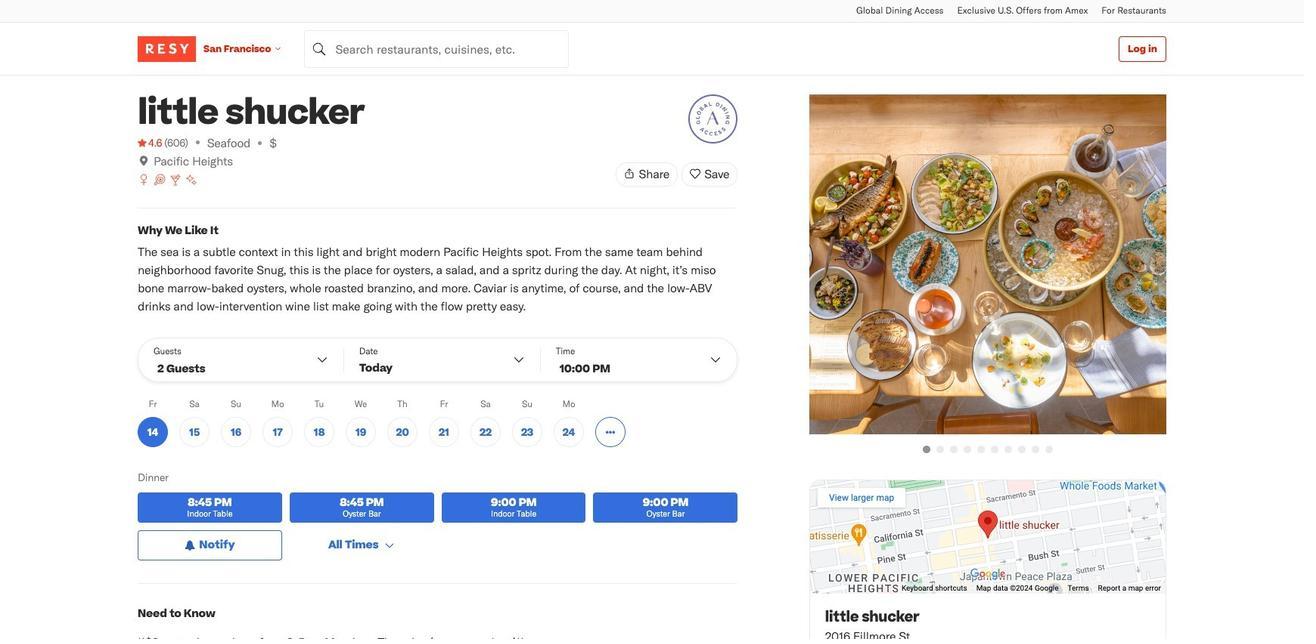 Task type: vqa. For each thing, say whether or not it's contained in the screenshot.
the 4.6 out of 5 stars icon
yes



Task type: describe. For each thing, give the bounding box(es) containing it.
Search restaurants, cuisines, etc. text field
[[304, 30, 569, 68]]



Task type: locate. For each thing, give the bounding box(es) containing it.
None field
[[304, 30, 569, 68]]

4.6 out of 5 stars image
[[138, 135, 162, 151]]



